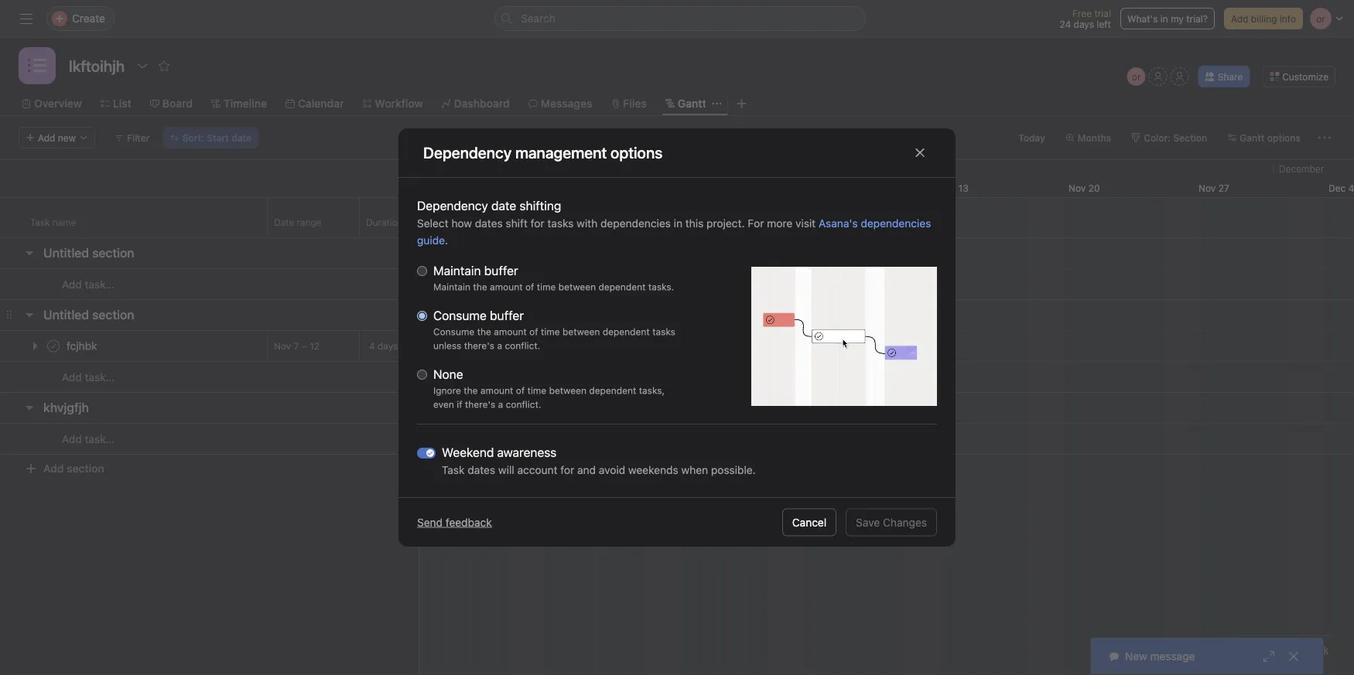Task type: describe. For each thing, give the bounding box(es) containing it.
1 vertical spatial section
[[92, 308, 134, 322]]

visit
[[795, 217, 816, 230]]

1 untitled section from the top
[[43, 246, 134, 260]]

1 horizontal spatial feedback
[[1288, 645, 1328, 655]]

add section
[[43, 462, 104, 475]]

buffer for consume buffer
[[490, 308, 524, 323]]

2 add task… from the top
[[62, 371, 114, 384]]

in inside dependency management options dialog
[[674, 217, 682, 230]]

nov for nov 20
[[1069, 183, 1086, 193]]

share
[[1218, 71, 1243, 82]]

dependency management options dialog
[[398, 128, 956, 547]]

0 vertical spatial dates
[[475, 217, 503, 230]]

2 untitled from the top
[[43, 308, 89, 322]]

nov left 7 on the bottom left of page
[[274, 341, 291, 352]]

amount for consume buffer
[[494, 327, 527, 337]]

add to starred image
[[158, 60, 170, 72]]

there's for ignore
[[465, 399, 495, 410]]

section inside button
[[67, 462, 104, 475]]

task… for khvjgfjh
[[85, 433, 114, 446]]

amount inside 'none ignore the amount of time between dependent tasks, even if there's a conflict.'
[[480, 385, 513, 396]]

what's
[[1127, 13, 1158, 24]]

khvjgfjh
[[43, 400, 89, 415]]

avoid
[[599, 464, 625, 477]]

4
[[1348, 183, 1354, 193]]

add for add task… button associated with khvjgfjh
[[62, 433, 82, 446]]

asana's dependencies guide link
[[417, 217, 931, 247]]

when
[[681, 464, 708, 477]]

close image
[[1287, 651, 1300, 663]]

share button
[[1198, 66, 1250, 87]]

what's in my trial?
[[1127, 13, 1208, 24]]

overview link
[[22, 95, 82, 112]]

days
[[1074, 19, 1094, 29]]

fcjhbk cell
[[0, 330, 268, 362]]

maintain buffer maintain the amount of time between dependent tasks.
[[433, 263, 674, 292]]

dependency for dependency date shifting
[[417, 198, 488, 213]]

1 consume from the top
[[433, 308, 487, 323]]

tasks inside consume buffer consume the amount of time between dependent tasks unless there's a conflict.
[[652, 327, 675, 337]]

board link
[[150, 95, 193, 112]]

a for buffer
[[497, 340, 502, 351]]

my
[[1171, 13, 1184, 24]]

gantt link
[[665, 95, 706, 112]]

search list box
[[494, 6, 866, 31]]

new
[[1237, 645, 1257, 655]]

dashboard link
[[441, 95, 510, 112]]

close this dialog image
[[914, 147, 926, 159]]

–
[[302, 341, 307, 352]]

messages
[[541, 97, 592, 110]]

the for consume
[[477, 327, 491, 337]]

workflow
[[375, 97, 423, 110]]

dependent for consume buffer
[[603, 327, 650, 337]]

of for consume buffer
[[529, 327, 538, 337]]

name
[[52, 217, 76, 228]]

add task… for untitled section
[[62, 278, 114, 291]]

0 vertical spatial section
[[92, 246, 134, 260]]

time inside 'none ignore the amount of time between dependent tasks, even if there's a conflict.'
[[527, 385, 546, 396]]

new message
[[1125, 650, 1195, 663]]

and
[[577, 464, 596, 477]]

1 dependencies from the left
[[600, 217, 671, 230]]

.
[[445, 234, 448, 247]]

show subtasks for task fcjhbk image
[[812, 341, 821, 350]]

between for maintain buffer
[[558, 282, 596, 292]]

calendar link
[[285, 95, 344, 112]]

0 horizontal spatial send feedback link
[[417, 516, 492, 529]]

new send feedback
[[1237, 645, 1328, 655]]

in inside button
[[1160, 13, 1168, 24]]

info
[[1280, 13, 1296, 24]]

there's for buffer
[[464, 340, 494, 351]]

add down khvjgfjh button
[[43, 462, 64, 475]]

add task… button for untitled section
[[43, 276, 114, 293]]

dependent inside 'none ignore the amount of time between dependent tasks, even if there's a conflict.'
[[589, 385, 636, 396]]

consume buffer consume the amount of time between dependent tasks unless there's a conflict.
[[433, 308, 675, 351]]

expand new message image
[[1263, 651, 1275, 663]]

search button
[[494, 6, 866, 31]]

cancel button
[[782, 509, 837, 537]]

nov 7 – 12
[[274, 341, 320, 352]]

tasks,
[[639, 385, 665, 396]]

dependency date shifting
[[417, 198, 561, 213]]

tasks.
[[648, 282, 674, 292]]

nov 20
[[1069, 183, 1100, 193]]

project.
[[707, 217, 745, 230]]

a for ignore
[[498, 399, 503, 410]]

add billing info button
[[1224, 8, 1303, 29]]

list
[[113, 97, 131, 110]]

left
[[1097, 19, 1111, 29]]

save changes
[[856, 516, 927, 529]]

search
[[521, 12, 555, 25]]

weekend
[[442, 445, 494, 460]]

2 untitled section button from the top
[[43, 301, 134, 329]]

add task… button for khvjgfjh
[[43, 431, 114, 448]]

fcjhbk text field
[[63, 339, 102, 354]]

nov 27
[[1199, 183, 1229, 193]]

dependent for maintain buffer
[[598, 282, 646, 292]]

list image
[[28, 56, 46, 75]]

messages link
[[528, 95, 592, 112]]

today button
[[1011, 127, 1052, 149]]

2 add task… row from the top
[[0, 361, 419, 393]]

shift
[[506, 217, 528, 230]]

files
[[623, 97, 647, 110]]

0 vertical spatial for
[[531, 217, 544, 230]]

1 untitled section button from the top
[[43, 239, 134, 267]]

calendar
[[298, 97, 344, 110]]

range
[[297, 217, 322, 228]]

files link
[[611, 95, 647, 112]]

feedback inside dependency management options dialog
[[446, 516, 492, 529]]

gantt for gantt options
[[1240, 132, 1265, 143]]

will
[[498, 464, 514, 477]]

unless
[[433, 340, 461, 351]]

0 vertical spatial task
[[30, 217, 50, 228]]

weekends
[[628, 464, 678, 477]]

december dec 4
[[1279, 163, 1354, 193]]

amount for maintain buffer
[[490, 282, 523, 292]]

free
[[1072, 8, 1092, 19]]

2 maintain from the top
[[433, 282, 470, 292]]

add section button
[[19, 455, 110, 483]]

add billing info
[[1231, 13, 1296, 24]]

send feedback
[[417, 516, 492, 529]]

asana's
[[819, 217, 858, 230]]

trial?
[[1186, 13, 1208, 24]]

27
[[1218, 183, 1229, 193]]



Task type: vqa. For each thing, say whether or not it's contained in the screenshot.
"new insights" image at the left of the page
no



Task type: locate. For each thing, give the bounding box(es) containing it.
0 vertical spatial in
[[1160, 13, 1168, 24]]

there's inside 'none ignore the amount of time between dependent tasks, even if there's a conflict.'
[[465, 399, 495, 410]]

for down 'shifting'
[[531, 217, 544, 230]]

untitled up completed checkbox
[[43, 308, 89, 322]]

amount inside consume buffer consume the amount of time between dependent tasks unless there's a conflict.
[[494, 327, 527, 337]]

1 vertical spatial amount
[[494, 327, 527, 337]]

duration
[[366, 217, 403, 228]]

between down maintain buffer maintain the amount of time between dependent tasks.
[[562, 327, 600, 337]]

time down maintain buffer maintain the amount of time between dependent tasks.
[[541, 327, 560, 337]]

how
[[451, 217, 472, 230]]

2 vertical spatial add task…
[[62, 433, 114, 446]]

gantt right the files
[[678, 97, 706, 110]]

select
[[417, 217, 448, 230]]

feedback right 'expand new message' icon
[[1288, 645, 1328, 655]]

collapse task list for this section image
[[23, 247, 36, 259], [23, 309, 36, 321]]

0 vertical spatial amount
[[490, 282, 523, 292]]

1 vertical spatial time
[[541, 327, 560, 337]]

of inside 'none ignore the amount of time between dependent tasks, even if there's a conflict.'
[[516, 385, 525, 396]]

select how dates shift for tasks with dependencies in this project. for more visit
[[417, 217, 819, 230]]

save
[[856, 516, 880, 529]]

2 untitled section from the top
[[43, 308, 134, 322]]

there's inside consume buffer consume the amount of time between dependent tasks unless there's a conflict.
[[464, 340, 494, 351]]

free trial 24 days left
[[1060, 8, 1111, 29]]

a right unless
[[497, 340, 502, 351]]

add for add billing info button
[[1231, 13, 1248, 24]]

date
[[274, 217, 294, 228]]

options
[[1267, 132, 1301, 143]]

management options
[[515, 144, 663, 162]]

0 vertical spatial send
[[417, 516, 443, 529]]

nov left '20'
[[1069, 183, 1086, 193]]

1 vertical spatial a
[[498, 399, 503, 410]]

add task… up fcjhbk text field
[[62, 278, 114, 291]]

2 vertical spatial section
[[67, 462, 104, 475]]

2 vertical spatial of
[[516, 385, 525, 396]]

overview
[[34, 97, 82, 110]]

buffer for maintain buffer
[[484, 263, 518, 278]]

nov 13
[[939, 183, 969, 193]]

amount up 'none ignore the amount of time between dependent tasks, even if there's a conflict.'
[[494, 327, 527, 337]]

between down consume buffer consume the amount of time between dependent tasks unless there's a conflict.
[[549, 385, 586, 396]]

0 vertical spatial the
[[473, 282, 487, 292]]

1 vertical spatial maintain
[[433, 282, 470, 292]]

3 add task… button from the top
[[43, 431, 114, 448]]

time up the awareness
[[527, 385, 546, 396]]

2 vertical spatial add task… button
[[43, 431, 114, 448]]

1 horizontal spatial send feedback link
[[1263, 643, 1328, 657]]

0 horizontal spatial for
[[531, 217, 544, 230]]

0 horizontal spatial send
[[417, 516, 443, 529]]

0 vertical spatial send feedback link
[[417, 516, 492, 529]]

0 vertical spatial untitled section
[[43, 246, 134, 260]]

1 vertical spatial dependent
[[603, 327, 650, 337]]

add task… down fcjhbk text field
[[62, 371, 114, 384]]

task…
[[85, 278, 114, 291], [85, 371, 114, 384], [85, 433, 114, 446]]

1 vertical spatial buffer
[[490, 308, 524, 323]]

None text field
[[65, 52, 129, 80], [360, 332, 483, 360], [65, 52, 129, 80], [360, 332, 483, 360]]

amount inside maintain buffer maintain the amount of time between dependent tasks.
[[490, 282, 523, 292]]

there's
[[464, 340, 494, 351], [465, 399, 495, 410]]

0 vertical spatial untitled
[[43, 246, 89, 260]]

1 vertical spatial dependency
[[417, 198, 488, 213]]

1 untitled from the top
[[43, 246, 89, 260]]

1 horizontal spatial task
[[442, 464, 465, 477]]

dependency
[[423, 144, 512, 162], [417, 198, 488, 213]]

untitled section button down name
[[43, 239, 134, 267]]

0 horizontal spatial gantt
[[678, 97, 706, 110]]

buffer down maintain buffer maintain the amount of time between dependent tasks.
[[490, 308, 524, 323]]

1 vertical spatial add task…
[[62, 371, 114, 384]]

Completed checkbox
[[44, 337, 63, 356]]

between inside maintain buffer maintain the amount of time between dependent tasks.
[[558, 282, 596, 292]]

add
[[1231, 13, 1248, 24], [62, 278, 82, 291], [62, 371, 82, 384], [62, 433, 82, 446], [43, 462, 64, 475]]

time for maintain buffer
[[537, 282, 556, 292]]

1 vertical spatial untitled section button
[[43, 301, 134, 329]]

tasks left with
[[547, 217, 574, 230]]

dependent inside consume buffer consume the amount of time between dependent tasks unless there's a conflict.
[[603, 327, 650, 337]]

untitled section up fcjhbk text field
[[43, 308, 134, 322]]

for
[[748, 217, 764, 230]]

untitled section down name
[[43, 246, 134, 260]]

save changes button
[[846, 509, 937, 537]]

conflict. for ignore
[[506, 399, 541, 410]]

task
[[30, 217, 50, 228], [442, 464, 465, 477]]

task… up fcjhbk text field
[[85, 278, 114, 291]]

1 vertical spatial dates
[[468, 464, 495, 477]]

1 vertical spatial feedback
[[1288, 645, 1328, 655]]

1 vertical spatial collapse task list for this section image
[[23, 309, 36, 321]]

gantt for gantt
[[678, 97, 706, 110]]

dependency up how
[[417, 198, 488, 213]]

0 vertical spatial a
[[497, 340, 502, 351]]

more
[[767, 217, 792, 230]]

ignore
[[433, 385, 461, 396]]

add for second add task… button from the top
[[62, 371, 82, 384]]

add task… row for untitled section
[[0, 268, 419, 300]]

16
[[437, 183, 447, 193]]

guide
[[417, 234, 445, 247]]

conflict. inside consume buffer consume the amount of time between dependent tasks unless there's a conflict.
[[505, 340, 540, 351]]

the inside 'none ignore the amount of time between dependent tasks, even if there's a conflict.'
[[464, 385, 478, 396]]

the
[[473, 282, 487, 292], [477, 327, 491, 337], [464, 385, 478, 396]]

add task… row for khvjgfjh
[[0, 423, 419, 455]]

add task… button up fcjhbk text field
[[43, 276, 114, 293]]

2 vertical spatial dependent
[[589, 385, 636, 396]]

1 add task… from the top
[[62, 278, 114, 291]]

or button
[[1127, 67, 1146, 86]]

add task… button
[[43, 276, 114, 293], [43, 369, 114, 386], [43, 431, 114, 448]]

1 vertical spatial send feedback link
[[1263, 643, 1328, 657]]

0 vertical spatial gantt
[[678, 97, 706, 110]]

dates down dependency date shifting
[[475, 217, 503, 230]]

in left the my
[[1160, 13, 1168, 24]]

send feedback link
[[417, 516, 492, 529], [1263, 643, 1328, 657]]

1 collapse task list for this section image from the top
[[23, 247, 36, 259]]

2 vertical spatial between
[[549, 385, 586, 396]]

of up the awareness
[[516, 385, 525, 396]]

0 vertical spatial maintain
[[433, 263, 481, 278]]

dates inside weekend awareness task dates will account for and avoid weekends when possible.
[[468, 464, 495, 477]]

asana's dependencies guide
[[417, 217, 931, 247]]

changes
[[883, 516, 927, 529]]

3 add task… from the top
[[62, 433, 114, 446]]

dependency for dependency management options
[[423, 144, 512, 162]]

for inside weekend awareness task dates will account for and avoid weekends when possible.
[[560, 464, 574, 477]]

the inside maintain buffer maintain the amount of time between dependent tasks.
[[473, 282, 487, 292]]

conflict. inside 'none ignore the amount of time between dependent tasks, even if there's a conflict.'
[[506, 399, 541, 410]]

nov for nov 13
[[939, 183, 956, 193]]

amount right "ignore"
[[480, 385, 513, 396]]

dashboard
[[454, 97, 510, 110]]

date
[[491, 198, 516, 213]]

add task… button up add section
[[43, 431, 114, 448]]

today
[[1018, 132, 1045, 143]]

24
[[1060, 19, 1071, 29]]

time inside consume buffer consume the amount of time between dependent tasks unless there's a conflict.
[[541, 327, 560, 337]]

0 vertical spatial add task…
[[62, 278, 114, 291]]

0 vertical spatial of
[[525, 282, 534, 292]]

cancel
[[792, 516, 826, 529]]

time inside maintain buffer maintain the amount of time between dependent tasks.
[[537, 282, 556, 292]]

send feedback link right new
[[1263, 643, 1328, 657]]

there's right unless
[[464, 340, 494, 351]]

of for maintain buffer
[[525, 282, 534, 292]]

2 consume from the top
[[433, 327, 475, 337]]

add task… up add section
[[62, 433, 114, 446]]

add down name
[[62, 278, 82, 291]]

dependencies right asana's
[[861, 217, 931, 230]]

0 vertical spatial tasks
[[547, 217, 574, 230]]

gantt left options
[[1240, 132, 1265, 143]]

if
[[457, 399, 462, 410]]

oct 16
[[419, 183, 447, 193]]

add left 'billing'
[[1231, 13, 1248, 24]]

1 vertical spatial task…
[[85, 371, 114, 384]]

1 vertical spatial in
[[674, 217, 682, 230]]

board
[[162, 97, 193, 110]]

of inside consume buffer consume the amount of time between dependent tasks unless there's a conflict.
[[529, 327, 538, 337]]

possible.
[[711, 464, 756, 477]]

task down the weekend
[[442, 464, 465, 477]]

add task… for khvjgfjh
[[62, 433, 114, 446]]

1 vertical spatial add task… button
[[43, 369, 114, 386]]

1 vertical spatial the
[[477, 327, 491, 337]]

2 vertical spatial amount
[[480, 385, 513, 396]]

0 vertical spatial between
[[558, 282, 596, 292]]

untitled section button up fcjhbk text field
[[43, 301, 134, 329]]

of up consume buffer consume the amount of time between dependent tasks unless there's a conflict.
[[525, 282, 534, 292]]

section
[[92, 246, 134, 260], [92, 308, 134, 322], [67, 462, 104, 475]]

time
[[537, 282, 556, 292], [541, 327, 560, 337], [527, 385, 546, 396]]

oct
[[419, 183, 434, 193]]

with
[[577, 217, 598, 230]]

untitled section
[[43, 246, 134, 260], [43, 308, 134, 322]]

dependency management options
[[423, 144, 663, 162]]

maintain
[[433, 263, 481, 278], [433, 282, 470, 292]]

dependent down tasks.
[[603, 327, 650, 337]]

khvjgfjh button
[[43, 394, 89, 422]]

completed image
[[44, 337, 63, 356]]

0 horizontal spatial tasks
[[547, 217, 574, 230]]

add task…
[[62, 278, 114, 291], [62, 371, 114, 384], [62, 433, 114, 446]]

gantt
[[678, 97, 706, 110], [1240, 132, 1265, 143]]

of
[[525, 282, 534, 292], [529, 327, 538, 337], [516, 385, 525, 396]]

0 vertical spatial untitled section button
[[43, 239, 134, 267]]

1 add task… row from the top
[[0, 268, 419, 300]]

gantt options
[[1240, 132, 1301, 143]]

nov left 13
[[939, 183, 956, 193]]

dependency up the 16
[[423, 144, 512, 162]]

None radio
[[417, 266, 427, 276], [417, 311, 427, 321], [417, 370, 427, 380], [417, 266, 427, 276], [417, 311, 427, 321], [417, 370, 427, 380]]

workflow link
[[362, 95, 423, 112]]

2 vertical spatial the
[[464, 385, 478, 396]]

switch
[[417, 448, 436, 459]]

dependencies
[[600, 217, 671, 230], [861, 217, 931, 230]]

between inside 'none ignore the amount of time between dependent tasks, even if there's a conflict.'
[[549, 385, 586, 396]]

1 vertical spatial task
[[442, 464, 465, 477]]

2 vertical spatial task…
[[85, 433, 114, 446]]

1 vertical spatial for
[[560, 464, 574, 477]]

amount up consume buffer consume the amount of time between dependent tasks unless there's a conflict.
[[490, 282, 523, 292]]

conflict. for buffer
[[505, 340, 540, 351]]

send inside dependency management options dialog
[[417, 516, 443, 529]]

1 vertical spatial untitled section
[[43, 308, 134, 322]]

0 vertical spatial time
[[537, 282, 556, 292]]

nov for nov 27
[[1199, 183, 1216, 193]]

feedback
[[446, 516, 492, 529], [1288, 645, 1328, 655]]

in
[[1160, 13, 1168, 24], [674, 217, 682, 230]]

1 horizontal spatial send
[[1263, 645, 1285, 655]]

shifting
[[520, 198, 561, 213]]

0 horizontal spatial task
[[30, 217, 50, 228]]

collapse task list for this section image
[[23, 402, 36, 414]]

1 vertical spatial gantt
[[1240, 132, 1265, 143]]

dates down the weekend
[[468, 464, 495, 477]]

20
[[1088, 183, 1100, 193]]

between inside consume buffer consume the amount of time between dependent tasks unless there's a conflict.
[[562, 327, 600, 337]]

1 vertical spatial there's
[[465, 399, 495, 410]]

the for maintain
[[473, 282, 487, 292]]

between for consume buffer
[[562, 327, 600, 337]]

add up khvjgfjh
[[62, 371, 82, 384]]

gantt inside button
[[1240, 132, 1265, 143]]

0 horizontal spatial dependencies
[[600, 217, 671, 230]]

a right if
[[498, 399, 503, 410]]

of down maintain buffer maintain the amount of time between dependent tasks.
[[529, 327, 538, 337]]

0 vertical spatial add task… row
[[0, 268, 419, 300]]

for left and
[[560, 464, 574, 477]]

there's right if
[[465, 399, 495, 410]]

task… for untitled section
[[85, 278, 114, 291]]

1 task… from the top
[[85, 278, 114, 291]]

conflict. up the awareness
[[506, 399, 541, 410]]

0 vertical spatial task…
[[85, 278, 114, 291]]

1 maintain from the top
[[433, 263, 481, 278]]

1 vertical spatial add task… row
[[0, 361, 419, 393]]

tasks down tasks.
[[652, 327, 675, 337]]

1 horizontal spatial tasks
[[652, 327, 675, 337]]

or
[[1132, 71, 1141, 82]]

dependent left tasks.
[[598, 282, 646, 292]]

switch inside dependency management options dialog
[[417, 448, 436, 459]]

dependencies inside "asana's dependencies guide"
[[861, 217, 931, 230]]

add for add task… button associated with untitled section
[[62, 278, 82, 291]]

a inside consume buffer consume the amount of time between dependent tasks unless there's a conflict.
[[497, 340, 502, 351]]

trial
[[1094, 8, 1111, 19]]

task… up add section
[[85, 433, 114, 446]]

a inside 'none ignore the amount of time between dependent tasks, even if there's a conflict.'
[[498, 399, 503, 410]]

untitled section button
[[43, 239, 134, 267], [43, 301, 134, 329]]

0 vertical spatial buffer
[[484, 263, 518, 278]]

2 dependencies from the left
[[861, 217, 931, 230]]

untitled down name
[[43, 246, 89, 260]]

add task… button down fcjhbk text field
[[43, 369, 114, 386]]

dependent left tasks,
[[589, 385, 636, 396]]

feedback down the weekend
[[446, 516, 492, 529]]

0 vertical spatial conflict.
[[505, 340, 540, 351]]

1 horizontal spatial in
[[1160, 13, 1168, 24]]

task inside weekend awareness task dates will account for and avoid weekends when possible.
[[442, 464, 465, 477]]

even
[[433, 399, 454, 410]]

3 task… from the top
[[85, 433, 114, 446]]

dates
[[475, 217, 503, 230], [468, 464, 495, 477]]

task left name
[[30, 217, 50, 228]]

1 vertical spatial conflict.
[[506, 399, 541, 410]]

conflict. up 'none ignore the amount of time between dependent tasks, even if there's a conflict.'
[[505, 340, 540, 351]]

0 horizontal spatial feedback
[[446, 516, 492, 529]]

buffer inside maintain buffer maintain the amount of time between dependent tasks.
[[484, 263, 518, 278]]

1 add task… button from the top
[[43, 276, 114, 293]]

time for consume buffer
[[541, 327, 560, 337]]

dependencies right with
[[600, 217, 671, 230]]

the inside consume buffer consume the amount of time between dependent tasks unless there's a conflict.
[[477, 327, 491, 337]]

collapse task list for this section image up expand subtask list for the task fcjhbk 'icon'
[[23, 309, 36, 321]]

awareness
[[497, 445, 557, 460]]

task name
[[30, 217, 76, 228]]

3 add task… row from the top
[[0, 423, 419, 455]]

dependent inside maintain buffer maintain the amount of time between dependent tasks.
[[598, 282, 646, 292]]

1 vertical spatial between
[[562, 327, 600, 337]]

1 vertical spatial untitled
[[43, 308, 89, 322]]

buffer inside consume buffer consume the amount of time between dependent tasks unless there's a conflict.
[[490, 308, 524, 323]]

expand subtask list for the task fcjhbk image
[[29, 340, 41, 352]]

0 vertical spatial dependency
[[423, 144, 512, 162]]

2 task… from the top
[[85, 371, 114, 384]]

consume
[[433, 308, 487, 323], [433, 327, 475, 337]]

billing
[[1251, 13, 1277, 24]]

collapse task list for this section image down task name
[[23, 247, 36, 259]]

send feedback link down the weekend
[[417, 516, 492, 529]]

1 vertical spatial of
[[529, 327, 538, 337]]

this
[[685, 217, 704, 230]]

list link
[[100, 95, 131, 112]]

0 vertical spatial consume
[[433, 308, 487, 323]]

dec
[[1328, 183, 1346, 193]]

1 horizontal spatial for
[[560, 464, 574, 477]]

nov
[[939, 183, 956, 193], [1069, 183, 1086, 193], [1199, 183, 1216, 193], [274, 341, 291, 352]]

buffer down shift
[[484, 263, 518, 278]]

none ignore the amount of time between dependent tasks, even if there's a conflict.
[[433, 367, 665, 410]]

task… down fcjhbk text field
[[85, 371, 114, 384]]

1 horizontal spatial dependencies
[[861, 217, 931, 230]]

2 collapse task list for this section image from the top
[[23, 309, 36, 321]]

1 vertical spatial tasks
[[652, 327, 675, 337]]

0 horizontal spatial in
[[674, 217, 682, 230]]

of inside maintain buffer maintain the amount of time between dependent tasks.
[[525, 282, 534, 292]]

add up add section
[[62, 433, 82, 446]]

1 vertical spatial consume
[[433, 327, 475, 337]]

7
[[294, 341, 299, 352]]

2 vertical spatial add task… row
[[0, 423, 419, 455]]

0 vertical spatial add task… button
[[43, 276, 114, 293]]

1 horizontal spatial gantt
[[1240, 132, 1265, 143]]

2 vertical spatial time
[[527, 385, 546, 396]]

for
[[531, 217, 544, 230], [560, 464, 574, 477]]

time up consume buffer consume the amount of time between dependent tasks unless there's a conflict.
[[537, 282, 556, 292]]

between up consume buffer consume the amount of time between dependent tasks unless there's a conflict.
[[558, 282, 596, 292]]

add task… row
[[0, 268, 419, 300], [0, 361, 419, 393], [0, 423, 419, 455]]

gantt options button
[[1220, 127, 1308, 149]]

0 vertical spatial feedback
[[446, 516, 492, 529]]

2 add task… button from the top
[[43, 369, 114, 386]]

1 vertical spatial send
[[1263, 645, 1285, 655]]

what's in my trial? button
[[1120, 8, 1215, 29]]

nov left 27
[[1199, 183, 1216, 193]]

0 vertical spatial collapse task list for this section image
[[23, 247, 36, 259]]

account
[[517, 464, 558, 477]]

december
[[1279, 163, 1324, 174]]

dependent
[[598, 282, 646, 292], [603, 327, 650, 337], [589, 385, 636, 396]]

date range
[[274, 217, 322, 228]]

buffer
[[484, 263, 518, 278], [490, 308, 524, 323]]

in left this
[[674, 217, 682, 230]]

0 vertical spatial there's
[[464, 340, 494, 351]]

0 vertical spatial dependent
[[598, 282, 646, 292]]



